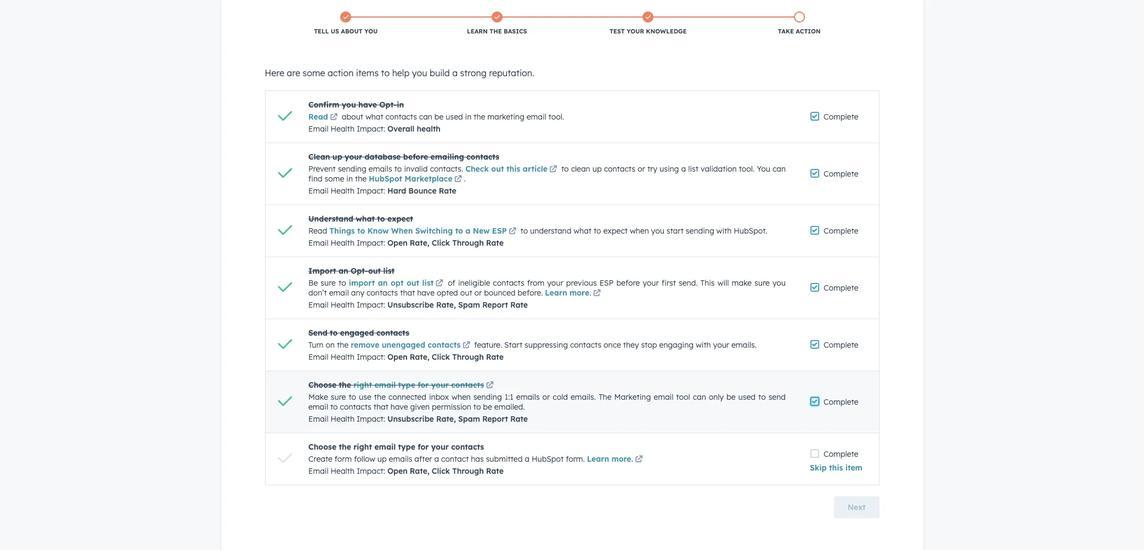 Task type: locate. For each thing, give the bounding box(es) containing it.
they
[[624, 340, 639, 350]]

next
[[848, 503, 866, 513]]

7 health from the top
[[331, 467, 355, 477]]

on
[[326, 340, 335, 350]]

to
[[381, 68, 390, 79], [395, 164, 402, 174], [562, 164, 569, 174], [377, 214, 385, 224], [357, 226, 365, 236], [455, 226, 463, 236], [521, 226, 528, 236], [594, 226, 601, 236], [339, 278, 346, 288], [330, 328, 338, 338], [349, 393, 356, 402], [759, 393, 766, 402], [330, 402, 338, 412], [474, 402, 481, 412]]

email down the don't
[[309, 300, 329, 310]]

rate
[[439, 186, 457, 196], [486, 238, 504, 248], [511, 300, 528, 310], [486, 352, 504, 362], [511, 414, 528, 424], [486, 467, 504, 477]]

rate down feature.
[[486, 352, 504, 362]]

2 horizontal spatial up
[[593, 164, 602, 174]]

understand
[[530, 226, 572, 236]]

1 vertical spatial hubspot
[[532, 455, 564, 464]]

learn more. link
[[545, 288, 603, 298], [587, 455, 645, 464]]

3 impact: from the top
[[357, 238, 385, 248]]

to left help
[[381, 68, 390, 79]]

make
[[309, 393, 328, 402]]

1 choose from the top
[[309, 380, 337, 390]]

2 vertical spatial in
[[347, 174, 353, 184]]

the up the form
[[339, 442, 351, 452]]

choose the right email type for your contacts
[[309, 442, 484, 452]]

1 click from the top
[[432, 238, 450, 248]]

0 horizontal spatial hubspot
[[369, 174, 402, 184]]

open for contacts
[[388, 352, 408, 362]]

switching
[[415, 226, 453, 236]]

complete for turn on the
[[824, 340, 859, 350]]

of
[[448, 278, 456, 288]]

are
[[287, 68, 300, 79]]

before.
[[518, 288, 543, 298]]

1 vertical spatial esp
[[600, 278, 614, 288]]

email health impact: unsubscribe rate, spam report rate
[[309, 300, 528, 310]]

0 vertical spatial an
[[339, 266, 348, 276]]

0 vertical spatial tool.
[[549, 112, 564, 122]]

what up know
[[356, 214, 375, 224]]

email health impact: open rate, click through rate down when on the top of the page
[[309, 238, 504, 248]]

2 unsubscribe from the top
[[388, 414, 434, 424]]

2 vertical spatial up
[[378, 455, 387, 464]]

email down the find
[[309, 186, 329, 196]]

when inside 'make sure to use the connected inbox when sending 1:1 emails or cold emails. the marketing email tool can only be used to send email to contacts that have given permission to be emailed. email health impact: unsubscribe rate, spam report rate'
[[452, 393, 471, 402]]

tool. inside to clean up contacts or try using a list validation tool. you can find some in the
[[739, 164, 755, 174]]

validation
[[701, 164, 737, 174]]

0 vertical spatial report
[[483, 300, 508, 310]]

0 vertical spatial with
[[717, 226, 732, 236]]

in right the prevent on the left of the page
[[347, 174, 353, 184]]

opt- up overall
[[380, 100, 397, 110]]

1 vertical spatial have
[[417, 288, 435, 298]]

email down 'choose the'
[[309, 402, 328, 412]]

1 vertical spatial an
[[378, 278, 388, 288]]

1 vertical spatial or
[[475, 288, 482, 298]]

2 complete from the top
[[824, 169, 859, 179]]

understand what to expect
[[309, 214, 413, 224]]

1 vertical spatial right
[[354, 442, 372, 452]]

a right build
[[452, 68, 458, 79]]

4 impact: from the top
[[357, 300, 385, 310]]

1 vertical spatial emails.
[[571, 393, 596, 402]]

contacts up has
[[451, 442, 484, 452]]

your right 'engaging'
[[713, 340, 730, 350]]

tool. right marketing
[[549, 112, 564, 122]]

0 horizontal spatial emails.
[[571, 393, 596, 402]]

0 horizontal spatial used
[[446, 112, 463, 122]]

health down the things
[[331, 238, 355, 248]]

1 horizontal spatial used
[[739, 393, 756, 402]]

6 health from the top
[[331, 414, 355, 424]]

email down create
[[309, 467, 329, 477]]

unsubscribe down opt
[[388, 300, 434, 310]]

2 horizontal spatial can
[[773, 164, 786, 174]]

link opens in a new window image
[[330, 114, 338, 122], [550, 166, 557, 174], [550, 166, 557, 174], [509, 228, 517, 236], [509, 228, 517, 236], [436, 280, 443, 288], [594, 290, 601, 298], [635, 456, 643, 464]]

2 horizontal spatial be
[[727, 393, 736, 402]]

1 horizontal spatial before
[[617, 278, 640, 288]]

0 vertical spatial learn
[[545, 288, 567, 298]]

list containing tell us about you
[[244, 3, 902, 44]]

what up 'email health impact: overall health'
[[366, 112, 384, 122]]

or left try
[[638, 164, 646, 174]]

when left start at right top
[[630, 226, 649, 236]]

emails down "database"
[[369, 164, 392, 174]]

2 spam from the top
[[458, 414, 480, 424]]

rate down submitted at bottom left
[[486, 467, 504, 477]]

1 vertical spatial used
[[739, 393, 756, 402]]

a right using
[[682, 164, 686, 174]]

0 horizontal spatial before
[[403, 152, 428, 162]]

1 impact: from the top
[[357, 124, 385, 134]]

hubspot marketplace
[[369, 174, 453, 184]]

1 vertical spatial type
[[398, 442, 416, 452]]

6 email from the top
[[309, 414, 329, 424]]

health down the form
[[331, 467, 355, 477]]

more. for the bottom learn more. link
[[612, 455, 634, 464]]

click down create form follow up emails after a contact has submitted a hubspot form.
[[432, 467, 450, 477]]

1 vertical spatial up
[[593, 164, 602, 174]]

with left hubspot.
[[717, 226, 732, 236]]

impact: left hard
[[357, 186, 385, 196]]

esp right "new"
[[492, 226, 507, 236]]

feature. start suppressing contacts once they stop engaging with your emails.
[[472, 340, 757, 350]]

out right check
[[492, 164, 504, 174]]

1 horizontal spatial or
[[543, 393, 550, 402]]

email down understand
[[309, 238, 329, 248]]

to down clean up your database before emailing contacts
[[395, 164, 402, 174]]

1 horizontal spatial can
[[693, 393, 706, 402]]

2 horizontal spatial list
[[689, 164, 699, 174]]

engaged
[[340, 328, 374, 338]]

0 vertical spatial emails
[[369, 164, 392, 174]]

send to engaged contacts
[[309, 328, 409, 338]]

0 vertical spatial spam
[[458, 300, 480, 310]]

through down "new"
[[452, 238, 484, 248]]

hubspot left form.
[[532, 455, 564, 464]]

or
[[638, 164, 646, 174], [475, 288, 482, 298], [543, 393, 550, 402]]

1 open from the top
[[388, 238, 408, 248]]

rate, down opted
[[436, 300, 456, 310]]

any
[[351, 288, 365, 298]]

be left emailed.
[[483, 402, 492, 412]]

out right of
[[460, 288, 472, 298]]

1 vertical spatial for
[[418, 442, 429, 452]]

5 impact: from the top
[[357, 352, 385, 362]]

to left send
[[759, 393, 766, 402]]

more. right form.
[[612, 455, 634, 464]]

1 vertical spatial list
[[383, 266, 395, 276]]

rate,
[[410, 238, 430, 248], [436, 300, 456, 310], [410, 352, 430, 362], [436, 414, 456, 424], [410, 467, 430, 477]]

when right inbox
[[452, 393, 471, 402]]

have inside 'make sure to use the connected inbox when sending 1:1 emails or cold emails. the marketing email tool can only be used to send email to contacts that have given permission to be emailed. email health impact: unsubscribe rate, spam report rate'
[[391, 402, 408, 412]]

tool.
[[549, 112, 564, 122], [739, 164, 755, 174]]

6 complete from the top
[[824, 397, 859, 407]]

email for import
[[309, 300, 329, 310]]

choose up the make
[[309, 380, 337, 390]]

contacts up unengaged
[[377, 328, 409, 338]]

can right you
[[773, 164, 786, 174]]

right email type for your contacts
[[354, 380, 484, 390]]

0 vertical spatial choose
[[309, 380, 337, 390]]

you left start at right top
[[651, 226, 665, 236]]

through down has
[[452, 467, 484, 477]]

0 vertical spatial sending
[[338, 164, 367, 174]]

can up 'health'
[[419, 112, 433, 122]]

1 horizontal spatial tool.
[[739, 164, 755, 174]]

1 vertical spatial learn
[[587, 455, 609, 464]]

right up follow
[[354, 442, 372, 452]]

0 vertical spatial some
[[303, 68, 325, 79]]

learn more. link right the from
[[545, 288, 603, 298]]

3 through from the top
[[452, 467, 484, 477]]

2 vertical spatial or
[[543, 393, 550, 402]]

more. for the topmost learn more. link
[[570, 288, 592, 298]]

1 vertical spatial sending
[[686, 226, 715, 236]]

1 vertical spatial more.
[[612, 455, 634, 464]]

2 horizontal spatial or
[[638, 164, 646, 174]]

open down choose the right email type for your contacts
[[388, 467, 408, 477]]

through for things to know when switching to a new esp
[[452, 238, 484, 248]]

out
[[492, 164, 504, 174], [368, 266, 381, 276], [407, 278, 420, 288], [460, 288, 472, 298]]

email health impact: open rate, click through rate for know
[[309, 238, 504, 248]]

knowledge
[[646, 27, 687, 35]]

1 email from the top
[[309, 124, 329, 134]]

complete for be sure to
[[824, 283, 859, 293]]

used
[[446, 112, 463, 122], [739, 393, 756, 402]]

confirm
[[309, 100, 340, 110]]

type
[[398, 380, 416, 390], [398, 442, 416, 452]]

1 vertical spatial tool.
[[739, 164, 755, 174]]

1 vertical spatial can
[[773, 164, 786, 174]]

0 vertical spatial esp
[[492, 226, 507, 236]]

0 vertical spatial list
[[689, 164, 699, 174]]

1 horizontal spatial hubspot
[[532, 455, 564, 464]]

you inside of ineligible contacts from your previous esp before your first send. this will make sure you don't email any contacts that have opted out or bounced before.
[[773, 278, 786, 288]]

stop
[[641, 340, 657, 350]]

contacts down 'choose the'
[[340, 402, 372, 412]]

1 through from the top
[[452, 238, 484, 248]]

emails down choose the right email type for your contacts
[[389, 455, 413, 464]]

2 email from the top
[[309, 186, 329, 196]]

an up the be sure to
[[339, 266, 348, 276]]

1 horizontal spatial list
[[422, 278, 434, 288]]

can right tool
[[693, 393, 706, 402]]

once
[[604, 340, 621, 350]]

be up 'health'
[[435, 112, 444, 122]]

email health impact: open rate, click through rate for contacts
[[309, 352, 504, 362]]

1 horizontal spatial more.
[[612, 455, 634, 464]]

0 vertical spatial right
[[354, 380, 372, 390]]

health for you
[[331, 124, 355, 134]]

sure down 'choose the'
[[331, 393, 346, 402]]

0 horizontal spatial esp
[[492, 226, 507, 236]]

0 horizontal spatial tool.
[[549, 112, 564, 122]]

learn more. for the bottom learn more. link
[[587, 455, 634, 464]]

0 horizontal spatial opt-
[[351, 266, 368, 276]]

0 horizontal spatial be
[[435, 112, 444, 122]]

with
[[717, 226, 732, 236], [696, 340, 711, 350]]

email down the make
[[309, 414, 329, 424]]

contacts inside to clean up contacts or try using a list validation tool. you can find some in the
[[604, 164, 636, 174]]

2 click from the top
[[432, 352, 450, 362]]

1 vertical spatial expect
[[604, 226, 628, 236]]

action
[[328, 68, 354, 79]]

your up inbox
[[431, 380, 449, 390]]

1 vertical spatial what
[[356, 214, 375, 224]]

rate for import an opt-out list
[[511, 300, 528, 310]]

tool. left you
[[739, 164, 755, 174]]

out up import
[[368, 266, 381, 276]]

0 vertical spatial click
[[432, 238, 450, 248]]

2 email health impact: open rate, click through rate from the top
[[309, 352, 504, 362]]

email health impact: open rate, click through rate down "after"
[[309, 467, 504, 477]]

0 horizontal spatial list
[[383, 266, 395, 276]]

2 vertical spatial open
[[388, 467, 408, 477]]

test your knowledge button
[[573, 9, 724, 38]]

health
[[417, 124, 441, 134]]

impact: down know
[[357, 238, 385, 248]]

1 health from the top
[[331, 124, 355, 134]]

1 vertical spatial report
[[483, 414, 508, 424]]

email for choose
[[309, 467, 329, 477]]

1 email health impact: open rate, click through rate from the top
[[309, 238, 504, 248]]

spam inside 'make sure to use the connected inbox when sending 1:1 emails or cold emails. the marketing email tool can only be used to send email to contacts that have given permission to be emailed. email health impact: unsubscribe rate, spam report rate'
[[458, 414, 480, 424]]

some right the find
[[325, 174, 344, 184]]

sending left the 1:1
[[474, 393, 502, 402]]

some right are
[[303, 68, 325, 79]]

2 health from the top
[[331, 186, 355, 196]]

0 vertical spatial more.
[[570, 288, 592, 298]]

through for remove unengaged contacts
[[452, 352, 484, 362]]

0 horizontal spatial up
[[333, 152, 342, 162]]

out inside of ineligible contacts from your previous esp before your first send. this will make sure you don't email any contacts that have opted out or bounced before.
[[460, 288, 472, 298]]

1 vertical spatial when
[[452, 393, 471, 402]]

click for know
[[432, 238, 450, 248]]

email
[[527, 112, 547, 122], [329, 288, 349, 298], [375, 380, 396, 390], [654, 393, 674, 402], [309, 402, 328, 412], [375, 442, 396, 452]]

2 vertical spatial email health impact: open rate, click through rate
[[309, 467, 504, 477]]

tell
[[314, 27, 329, 35]]

list
[[244, 3, 902, 44]]

link opens in a new window image
[[330, 114, 338, 122], [455, 176, 462, 184], [455, 176, 462, 184], [436, 280, 443, 288], [594, 290, 601, 298], [463, 342, 470, 350], [463, 342, 470, 350], [486, 382, 494, 390], [486, 382, 494, 390], [635, 456, 643, 464]]

opted
[[437, 288, 458, 298]]

1 for from the top
[[418, 380, 429, 390]]

email
[[309, 124, 329, 134], [309, 186, 329, 196], [309, 238, 329, 248], [309, 300, 329, 310], [309, 352, 329, 362], [309, 414, 329, 424], [309, 467, 329, 477]]

impact:
[[357, 124, 385, 134], [357, 186, 385, 196], [357, 238, 385, 248], [357, 300, 385, 310], [357, 352, 385, 362], [357, 414, 385, 424], [357, 467, 385, 477]]

find
[[309, 174, 323, 184]]

learn right form.
[[587, 455, 609, 464]]

1 vertical spatial click
[[432, 352, 450, 362]]

from
[[527, 278, 545, 288]]

7 email from the top
[[309, 467, 329, 477]]

1:1
[[505, 393, 514, 402]]

5 email from the top
[[309, 352, 329, 362]]

out right opt
[[407, 278, 420, 288]]

impact: for right
[[357, 467, 385, 477]]

1 right from the top
[[354, 380, 372, 390]]

make
[[732, 278, 752, 288]]

report
[[483, 300, 508, 310], [483, 414, 508, 424]]

email down read link
[[309, 124, 329, 134]]

report inside 'make sure to use the connected inbox when sending 1:1 emails or cold emails. the marketing email tool can only be used to send email to contacts that have given permission to be emailed. email health impact: unsubscribe rate, spam report rate'
[[483, 414, 508, 424]]

3 email health impact: open rate, click through rate from the top
[[309, 467, 504, 477]]

0 vertical spatial expect
[[388, 214, 413, 224]]

impact: for to
[[357, 238, 385, 248]]

2 horizontal spatial sending
[[686, 226, 715, 236]]

1 horizontal spatial sending
[[474, 393, 502, 402]]

about what contacts can be used in the marketing email tool.
[[340, 112, 564, 122]]

permission
[[432, 402, 472, 412]]

to clean up contacts or try using a list validation tool. you can find some in the
[[309, 164, 786, 184]]

7 impact: from the top
[[357, 467, 385, 477]]

1 vertical spatial choose
[[309, 442, 337, 452]]

2 choose from the top
[[309, 442, 337, 452]]

link opens in a new window image inside read link
[[330, 114, 338, 122]]

rate down "new"
[[486, 238, 504, 248]]

take
[[778, 27, 794, 35]]

have up email health impact: unsubscribe rate, spam report rate
[[417, 288, 435, 298]]

rate, for know
[[410, 238, 430, 248]]

an
[[339, 266, 348, 276], [378, 278, 388, 288]]

build_reputation list item
[[724, 9, 875, 38]]

tell us about you button
[[270, 9, 422, 38]]

your left "database"
[[345, 152, 362, 162]]

1 horizontal spatial esp
[[600, 278, 614, 288]]

before inside of ineligible contacts from your previous esp before your first send. this will make sure you don't email any contacts that have opted out or bounced before.
[[617, 278, 640, 288]]

choose
[[309, 380, 337, 390], [309, 442, 337, 452]]

can inside 'make sure to use the connected inbox when sending 1:1 emails or cold emails. the marketing email tool can only be used to send email to contacts that have given permission to be emailed. email health impact: unsubscribe rate, spam report rate'
[[693, 393, 706, 402]]

that
[[400, 288, 415, 298], [374, 402, 389, 412]]

3 email from the top
[[309, 238, 329, 248]]

to inside to clean up contacts or try using a list validation tool. you can find some in the
[[562, 164, 569, 174]]

health for an
[[331, 300, 355, 310]]

0 horizontal spatial in
[[347, 174, 353, 184]]

2 for from the top
[[418, 442, 429, 452]]

clean up your database before emailing contacts
[[309, 152, 500, 162]]

sure
[[321, 278, 336, 288], [755, 278, 770, 288], [331, 393, 346, 402]]

choose for choose the right email type for your contacts
[[309, 442, 337, 452]]

hubspot marketplace link
[[369, 174, 464, 184]]

rate down emailed.
[[511, 414, 528, 424]]

hubspot
[[369, 174, 402, 184], [532, 455, 564, 464]]

1 report from the top
[[483, 300, 508, 310]]

reputation.
[[489, 68, 535, 79]]

0 vertical spatial type
[[398, 380, 416, 390]]

up right clean
[[333, 152, 342, 162]]

emails.
[[732, 340, 757, 350], [571, 393, 596, 402]]

click down remove unengaged contacts 'link'
[[432, 352, 450, 362]]

5 complete from the top
[[824, 340, 859, 350]]

0 vertical spatial for
[[418, 380, 429, 390]]

esp
[[492, 226, 507, 236], [600, 278, 614, 288]]

1 horizontal spatial that
[[400, 288, 415, 298]]

rate, for opt
[[436, 300, 456, 310]]

complete for prevent sending emails to invalid contacts.
[[824, 169, 859, 179]]

spam
[[458, 300, 480, 310], [458, 414, 480, 424]]

before left first
[[617, 278, 640, 288]]

clean
[[571, 164, 591, 174]]

1 vertical spatial through
[[452, 352, 484, 362]]

an for import
[[378, 278, 388, 288]]

skip this item button
[[810, 463, 863, 473]]

emails
[[369, 164, 392, 174], [516, 393, 540, 402], [389, 455, 413, 464]]

3 health from the top
[[331, 238, 355, 248]]

learn more. right the from
[[545, 288, 592, 298]]

us
[[331, 27, 339, 35]]

in left marketing
[[465, 112, 472, 122]]

1 vertical spatial some
[[325, 174, 344, 184]]

what
[[366, 112, 384, 122], [356, 214, 375, 224], [574, 226, 592, 236]]

that right use
[[374, 402, 389, 412]]

sure inside 'make sure to use the connected inbox when sending 1:1 emails or cold emails. the marketing email tool can only be used to send email to contacts that have given permission to be emailed. email health impact: unsubscribe rate, spam report rate'
[[331, 393, 346, 402]]

learn more. right form.
[[587, 455, 634, 464]]

2 open from the top
[[388, 352, 408, 362]]

health down the prevent on the left of the page
[[331, 186, 355, 196]]

1 vertical spatial spam
[[458, 414, 480, 424]]

sending inside 'make sure to use the connected inbox when sending 1:1 emails or cold emails. the marketing email tool can only be used to send email to contacts that have given permission to be emailed. email health impact: unsubscribe rate, spam report rate'
[[474, 393, 502, 402]]

5 health from the top
[[331, 352, 355, 362]]

0 horizontal spatial when
[[452, 393, 471, 402]]

before up invalid
[[403, 152, 428, 162]]

remove unengaged contacts link
[[351, 340, 472, 350]]

2 impact: from the top
[[357, 186, 385, 196]]

to left the clean
[[562, 164, 569, 174]]

complete for make sure to use the connected inbox when sending 1:1 emails or cold emails. the marketing email tool can only be used to send email to contacts that have given permission to be emailed.
[[824, 397, 859, 407]]

tool. for validation
[[739, 164, 755, 174]]

choose up create
[[309, 442, 337, 452]]

impact: for engaged
[[357, 352, 385, 362]]

4 complete from the top
[[824, 283, 859, 293]]

1 vertical spatial read
[[309, 226, 329, 236]]

4 health from the top
[[331, 300, 355, 310]]

the up email health impact: hard bounce rate
[[355, 174, 367, 184]]

the
[[599, 393, 612, 402]]

action
[[796, 27, 821, 35]]

0 vertical spatial that
[[400, 288, 415, 298]]

what for understand
[[356, 214, 375, 224]]

1 vertical spatial before
[[617, 278, 640, 288]]

6 impact: from the top
[[357, 414, 385, 424]]

1 horizontal spatial have
[[391, 402, 408, 412]]

complete for read
[[824, 226, 859, 236]]

2 through from the top
[[452, 352, 484, 362]]

1 vertical spatial email health impact: open rate, click through rate
[[309, 352, 504, 362]]

1 horizontal spatial in
[[397, 100, 404, 110]]

2 report from the top
[[483, 414, 508, 424]]

complete
[[824, 112, 859, 122], [824, 169, 859, 179], [824, 226, 859, 236], [824, 283, 859, 293], [824, 340, 859, 350], [824, 397, 859, 407], [824, 450, 859, 460]]

1 vertical spatial opt-
[[351, 266, 368, 276]]

list
[[689, 164, 699, 174], [383, 266, 395, 276], [422, 278, 434, 288]]

2 vertical spatial sending
[[474, 393, 502, 402]]

make sure to use the connected inbox when sending 1:1 emails or cold emails. the marketing email tool can only be used to send email to contacts that have given permission to be emailed. email health impact: unsubscribe rate, spam report rate
[[309, 393, 786, 424]]

4 email from the top
[[309, 300, 329, 310]]

3 complete from the top
[[824, 226, 859, 236]]

1 vertical spatial learn more. link
[[587, 455, 645, 464]]

impact: inside 'make sure to use the connected inbox when sending 1:1 emails or cold emails. the marketing email tool can only be used to send email to contacts that have given permission to be emailed. email health impact: unsubscribe rate, spam report rate'
[[357, 414, 385, 424]]

2 vertical spatial have
[[391, 402, 408, 412]]

impact: down remove
[[357, 352, 385, 362]]

open down when on the top of the page
[[388, 238, 408, 248]]

this right skip
[[830, 463, 843, 473]]

rate for send to engaged contacts
[[486, 352, 504, 362]]

email for understand
[[309, 238, 329, 248]]

follow
[[354, 455, 375, 464]]

1 horizontal spatial with
[[717, 226, 732, 236]]



Task type: vqa. For each thing, say whether or not it's contained in the screenshot.
right data
no



Task type: describe. For each thing, give the bounding box(es) containing it.
1 vertical spatial in
[[465, 112, 472, 122]]

2 vertical spatial emails
[[389, 455, 413, 464]]

the inside to clean up contacts or try using a list validation tool. you can find some in the
[[355, 174, 367, 184]]

this
[[701, 278, 715, 288]]

or inside to clean up contacts or try using a list validation tool. you can find some in the
[[638, 164, 646, 174]]

2 type from the top
[[398, 442, 416, 452]]

turn on the
[[309, 340, 351, 350]]

1 spam from the top
[[458, 300, 480, 310]]

about
[[341, 27, 363, 35]]

link opens in a new window image inside the import an opt out list link
[[436, 280, 443, 288]]

you up the about on the top of the page
[[342, 100, 356, 110]]

test your knowledge
[[610, 27, 687, 35]]

2 right from the top
[[354, 442, 372, 452]]

help
[[392, 68, 410, 79]]

check out this article
[[466, 164, 548, 174]]

contacts.
[[430, 164, 463, 174]]

to up know
[[377, 214, 385, 224]]

remove
[[351, 340, 380, 350]]

contact
[[441, 455, 469, 464]]

hard
[[388, 186, 406, 196]]

create
[[309, 455, 333, 464]]

what for about
[[366, 112, 384, 122]]

contacts up overall
[[386, 112, 417, 122]]

0 vertical spatial learn more. link
[[545, 288, 603, 298]]

email for confirm
[[309, 124, 329, 134]]

1 horizontal spatial this
[[830, 463, 843, 473]]

rate, for contacts
[[410, 352, 430, 362]]

feature.
[[474, 340, 502, 350]]

bounced
[[484, 288, 516, 298]]

create form follow up emails after a contact has submitted a hubspot form.
[[309, 455, 587, 464]]

rate for understand what to expect
[[486, 238, 504, 248]]

to right understand in the left top of the page
[[594, 226, 601, 236]]

or inside 'make sure to use the connected inbox when sending 1:1 emails or cold emails. the marketing email tool can only be used to send email to contacts that have given permission to be emailed. email health impact: unsubscribe rate, spam report rate'
[[543, 393, 550, 402]]

that inside 'make sure to use the connected inbox when sending 1:1 emails or cold emails. the marketing email tool can only be used to send email to contacts that have given permission to be emailed. email health impact: unsubscribe rate, spam report rate'
[[374, 402, 389, 412]]

marketing
[[488, 112, 525, 122]]

email up follow
[[375, 442, 396, 452]]

email inside of ineligible contacts from your previous esp before your first send. this will make sure you don't email any contacts that have opted out or bounced before.
[[329, 288, 349, 298]]

some inside to clean up contacts or try using a list validation tool. you can find some in the
[[325, 174, 344, 184]]

here
[[265, 68, 284, 79]]

the inside 'make sure to use the connected inbox when sending 1:1 emails or cold emails. the marketing email tool can only be used to send email to contacts that have given permission to be emailed. email health impact: unsubscribe rate, spam report rate'
[[374, 393, 386, 402]]

items
[[356, 68, 379, 79]]

impact: for your
[[357, 186, 385, 196]]

tool. for email
[[549, 112, 564, 122]]

email left tool
[[654, 393, 674, 402]]

contacts right any
[[367, 288, 398, 298]]

sure for be sure to
[[321, 278, 336, 288]]

1 complete from the top
[[824, 112, 859, 122]]

confirm you have opt-in
[[309, 100, 404, 110]]

connected
[[389, 393, 427, 402]]

2 vertical spatial what
[[574, 226, 592, 236]]

take action
[[778, 27, 821, 35]]

things to know when switching to a new esp
[[329, 226, 507, 236]]

to understand what to expect when you start sending with hubspot.
[[519, 226, 768, 236]]

marketing
[[615, 393, 651, 402]]

in inside to clean up contacts or try using a list validation tool. you can find some in the
[[347, 174, 353, 184]]

open for know
[[388, 238, 408, 248]]

rate down contacts.
[[439, 186, 457, 196]]

click for contacts
[[432, 352, 450, 362]]

contacts left the from
[[493, 278, 525, 288]]

tool
[[677, 393, 690, 402]]

1 horizontal spatial expect
[[604, 226, 628, 236]]

email right marketing
[[527, 112, 547, 122]]

1 horizontal spatial be
[[483, 402, 492, 412]]

0 horizontal spatial this
[[507, 164, 521, 174]]

item
[[846, 463, 863, 473]]

contacts right unengaged
[[428, 340, 461, 350]]

a right "after"
[[435, 455, 439, 464]]

have inside of ineligible contacts from your previous esp before your first send. this will make sure you don't email any contacts that have opted out or bounced before.
[[417, 288, 435, 298]]

import an opt out list
[[349, 278, 434, 288]]

used inside 'make sure to use the connected inbox when sending 1:1 emails or cold emails. the marketing email tool can only be used to send email to contacts that have given permission to be emailed. email health impact: unsubscribe rate, spam report rate'
[[739, 393, 756, 402]]

contacts up permission
[[451, 380, 484, 390]]

1 horizontal spatial emails.
[[732, 340, 757, 350]]

rate, down "after"
[[410, 467, 430, 477]]

to left "new"
[[455, 226, 463, 236]]

after
[[415, 455, 432, 464]]

list for import an opt out list
[[422, 278, 434, 288]]

to down the import an opt-out list
[[339, 278, 346, 288]]

1 unsubscribe from the top
[[388, 300, 434, 310]]

to right the make
[[330, 402, 338, 412]]

skip
[[810, 463, 827, 473]]

health for to
[[331, 352, 355, 362]]

here are some action items to help you build a strong reputation.
[[265, 68, 535, 79]]

contacts inside 'make sure to use the connected inbox when sending 1:1 emails or cold emails. the marketing email tool can only be used to send email to contacts that have given permission to be emailed. email health impact: unsubscribe rate, spam report rate'
[[340, 402, 372, 412]]

impact: for opt-
[[357, 300, 385, 310]]

submitted
[[486, 455, 523, 464]]

a right submitted at bottom left
[[525, 455, 530, 464]]

emails. inside 'make sure to use the connected inbox when sending 1:1 emails or cold emails. the marketing email tool can only be used to send email to contacts that have given permission to be emailed. email health impact: unsubscribe rate, spam report rate'
[[571, 393, 596, 402]]

first
[[662, 278, 676, 288]]

choose the
[[309, 380, 354, 390]]

email up connected
[[375, 380, 396, 390]]

health inside 'make sure to use the connected inbox when sending 1:1 emails or cold emails. the marketing email tool can only be used to send email to contacts that have given permission to be emailed. email health impact: unsubscribe rate, spam report rate'
[[331, 414, 355, 424]]

up inside to clean up contacts or try using a list validation tool. you can find some in the
[[593, 164, 602, 174]]

when
[[391, 226, 413, 236]]

learn more. for the topmost learn more. link
[[545, 288, 592, 298]]

2 read from the top
[[309, 226, 329, 236]]

import an opt out list link
[[349, 278, 445, 288]]

cold
[[553, 393, 568, 402]]

link opens in a new window image inside read link
[[330, 114, 338, 122]]

ineligible
[[458, 278, 490, 288]]

to down understand what to expect
[[357, 226, 365, 236]]

understand
[[309, 214, 354, 224]]

engaging
[[660, 340, 694, 350]]

.
[[464, 174, 466, 184]]

email for send
[[309, 352, 329, 362]]

to right permission
[[474, 402, 481, 412]]

use
[[359, 393, 372, 402]]

learn the basics button
[[422, 9, 573, 38]]

health for what
[[331, 238, 355, 248]]

sure inside of ineligible contacts from your previous esp before your first send. this will make sure you don't email any contacts that have opted out or bounced before.
[[755, 278, 770, 288]]

rate for choose the right email type for your contacts
[[486, 467, 504, 477]]

using
[[660, 164, 679, 174]]

0 horizontal spatial expect
[[388, 214, 413, 224]]

0 vertical spatial opt-
[[380, 100, 397, 110]]

email for clean
[[309, 186, 329, 196]]

unengaged
[[382, 340, 426, 350]]

know
[[368, 226, 389, 236]]

can inside to clean up contacts or try using a list validation tool. you can find some in the
[[773, 164, 786, 174]]

health for up
[[331, 186, 355, 196]]

prevent sending emails to invalid contacts.
[[309, 164, 466, 174]]

be
[[309, 278, 318, 288]]

about
[[342, 112, 363, 122]]

test
[[610, 27, 625, 35]]

check out this article link
[[466, 164, 559, 174]]

sending for to understand what to expect when you start sending with hubspot.
[[686, 226, 715, 236]]

link opens in a new window image inside the import an opt out list link
[[436, 280, 443, 288]]

article
[[523, 164, 548, 174]]

esp inside of ineligible contacts from your previous esp before your first send. this will make sure you don't email any contacts that have opted out or bounced before.
[[600, 278, 614, 288]]

a left "new"
[[466, 226, 471, 236]]

learn the basics
[[467, 27, 527, 35]]

contacts up check
[[467, 152, 500, 162]]

has
[[471, 455, 484, 464]]

0 vertical spatial up
[[333, 152, 342, 162]]

to left use
[[349, 393, 356, 402]]

tell us about you
[[314, 27, 378, 35]]

will
[[718, 278, 729, 288]]

unsubscribe inside 'make sure to use the connected inbox when sending 1:1 emails or cold emails. the marketing email tool can only be used to send email to contacts that have given permission to be emailed. email health impact: unsubscribe rate, spam report rate'
[[388, 414, 434, 424]]

import
[[309, 266, 336, 276]]

0 horizontal spatial learn
[[545, 288, 567, 298]]

0 vertical spatial can
[[419, 112, 433, 122]]

start
[[667, 226, 684, 236]]

to up on
[[330, 328, 338, 338]]

7 complete from the top
[[824, 450, 859, 460]]

opt
[[391, 278, 404, 288]]

3 click from the top
[[432, 467, 450, 477]]

health for the
[[331, 467, 355, 477]]

the left marketing
[[474, 112, 486, 122]]

suppressing
[[525, 340, 568, 350]]

choose for choose the
[[309, 380, 337, 390]]

0 vertical spatial have
[[359, 100, 377, 110]]

remove unengaged contacts
[[351, 340, 461, 350]]

next button
[[834, 497, 880, 519]]

impact: for have
[[357, 124, 385, 134]]

your
[[627, 27, 645, 35]]

learn
[[467, 27, 488, 35]]

an for import
[[339, 266, 348, 276]]

email health impact: overall health
[[309, 124, 441, 134]]

the right on
[[337, 340, 349, 350]]

0 vertical spatial in
[[397, 100, 404, 110]]

rate, inside 'make sure to use the connected inbox when sending 1:1 emails or cold emails. the marketing email tool can only be used to send email to contacts that have given permission to be emailed. email health impact: unsubscribe rate, spam report rate'
[[436, 414, 456, 424]]

you right help
[[412, 68, 427, 79]]

the down turn on the
[[339, 380, 351, 390]]

emails inside 'make sure to use the connected inbox when sending 1:1 emails or cold emails. the marketing email tool can only be used to send email to contacts that have given permission to be emailed. email health impact: unsubscribe rate, spam report rate'
[[516, 393, 540, 402]]

hubspot.
[[734, 226, 768, 236]]

send
[[769, 393, 786, 402]]

a inside to clean up contacts or try using a list validation tool. you can find some in the
[[682, 164, 686, 174]]

sending for make sure to use the connected inbox when sending 1:1 emails or cold emails. the marketing email tool can only be used to send email to contacts that have given permission to be emailed. email health impact: unsubscribe rate, spam report rate
[[474, 393, 502, 402]]

contacts left once
[[570, 340, 602, 350]]

1 read from the top
[[309, 112, 328, 122]]

given
[[410, 402, 430, 412]]

of ineligible contacts from your previous esp before your first send. this will make sure you don't email any contacts that have opted out or bounced before.
[[309, 278, 786, 298]]

your left first
[[643, 278, 659, 288]]

that inside of ineligible contacts from your previous esp before your first send. this will make sure you don't email any contacts that have opted out or bounced before.
[[400, 288, 415, 298]]

list inside to clean up contacts or try using a list validation tool. you can find some in the
[[689, 164, 699, 174]]

1 horizontal spatial learn
[[587, 455, 609, 464]]

database
[[365, 152, 401, 162]]

to left understand in the left top of the page
[[521, 226, 528, 236]]

or inside of ineligible contacts from your previous esp before your first send. this will make sure you don't email any contacts that have opted out or bounced before.
[[475, 288, 482, 298]]

sure for make sure to use the connected inbox when sending 1:1 emails or cold emails. the marketing email tool can only be used to send email to contacts that have given permission to be emailed. email health impact: unsubscribe rate, spam report rate
[[331, 393, 346, 402]]

0 vertical spatial when
[[630, 226, 649, 236]]

rate inside 'make sure to use the connected inbox when sending 1:1 emails or cold emails. the marketing email tool can only be used to send email to contacts that have given permission to be emailed. email health impact: unsubscribe rate, spam report rate'
[[511, 414, 528, 424]]

list for import an opt-out list
[[383, 266, 395, 276]]

things
[[329, 226, 355, 236]]

bounce
[[409, 186, 437, 196]]

try
[[648, 164, 658, 174]]

new
[[473, 226, 490, 236]]

email inside 'make sure to use the connected inbox when sending 1:1 emails or cold emails. the marketing email tool can only be used to send email to contacts that have given permission to be emailed. email health impact: unsubscribe rate, spam report rate'
[[309, 414, 329, 424]]

3 open from the top
[[388, 467, 408, 477]]

1 horizontal spatial up
[[378, 455, 387, 464]]

1 type from the top
[[398, 380, 416, 390]]

0 horizontal spatial with
[[696, 340, 711, 350]]

basics
[[504, 27, 527, 35]]

your up create form follow up emails after a contact has submitted a hubspot form.
[[431, 442, 449, 452]]

form.
[[566, 455, 585, 464]]

build
[[430, 68, 450, 79]]

0 vertical spatial used
[[446, 112, 463, 122]]

don't
[[309, 288, 327, 298]]

your right the from
[[547, 278, 564, 288]]



